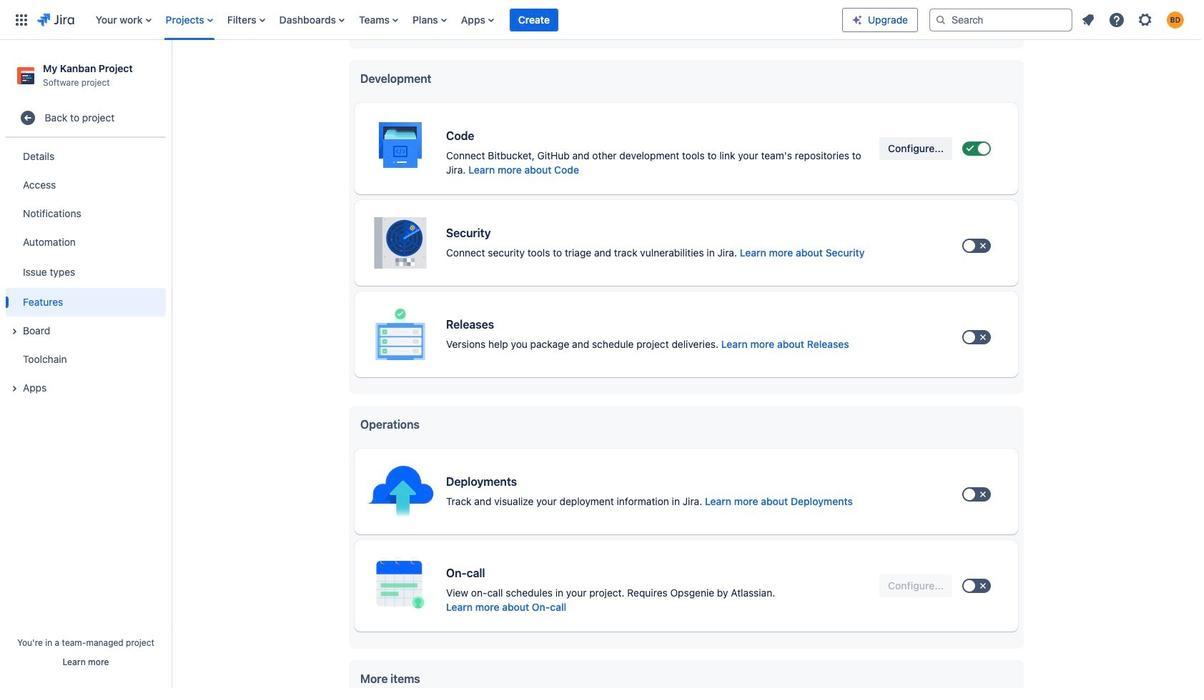 Task type: describe. For each thing, give the bounding box(es) containing it.
expand image
[[6, 381, 23, 398]]

1 horizontal spatial list
[[1075, 7, 1193, 33]]

group inside sidebar element
[[6, 138, 166, 407]]

sidebar element
[[0, 40, 172, 689]]

your profile and settings image
[[1167, 11, 1184, 28]]

help image
[[1108, 11, 1125, 28]]

appswitcher icon image
[[13, 11, 30, 28]]

settings image
[[1137, 11, 1154, 28]]

0 horizontal spatial list
[[88, 0, 842, 40]]

sidebar navigation image
[[156, 57, 187, 86]]

Search field
[[929, 8, 1072, 31]]



Task type: locate. For each thing, give the bounding box(es) containing it.
list
[[88, 0, 842, 40], [1075, 7, 1193, 33]]

notifications image
[[1080, 11, 1097, 28]]

group
[[6, 138, 166, 407]]

None search field
[[929, 8, 1072, 31]]

jira image
[[37, 11, 74, 28], [37, 11, 74, 28]]

primary element
[[9, 0, 842, 40]]

search image
[[935, 14, 947, 25]]

list item
[[510, 0, 558, 40]]

expand image
[[6, 323, 23, 340]]

banner
[[0, 0, 1201, 40]]



Task type: vqa. For each thing, say whether or not it's contained in the screenshot.
top heading
no



